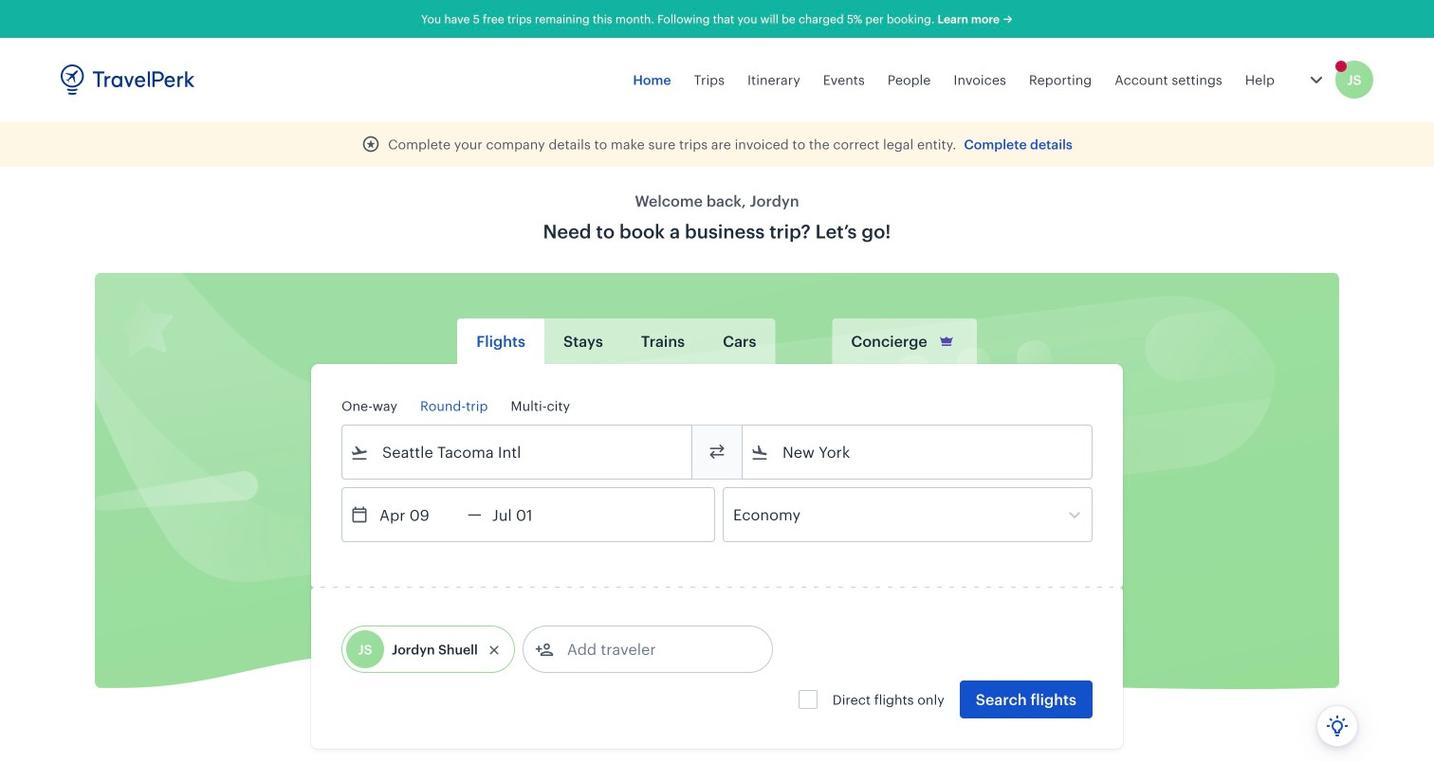 Task type: describe. For each thing, give the bounding box(es) containing it.
To search field
[[770, 437, 1068, 468]]



Task type: locate. For each thing, give the bounding box(es) containing it.
Return text field
[[482, 489, 581, 542]]

Add traveler search field
[[554, 635, 751, 665]]

From search field
[[369, 437, 667, 468]]

Depart text field
[[369, 489, 468, 542]]



Task type: vqa. For each thing, say whether or not it's contained in the screenshot.
From "Search Field"
yes



